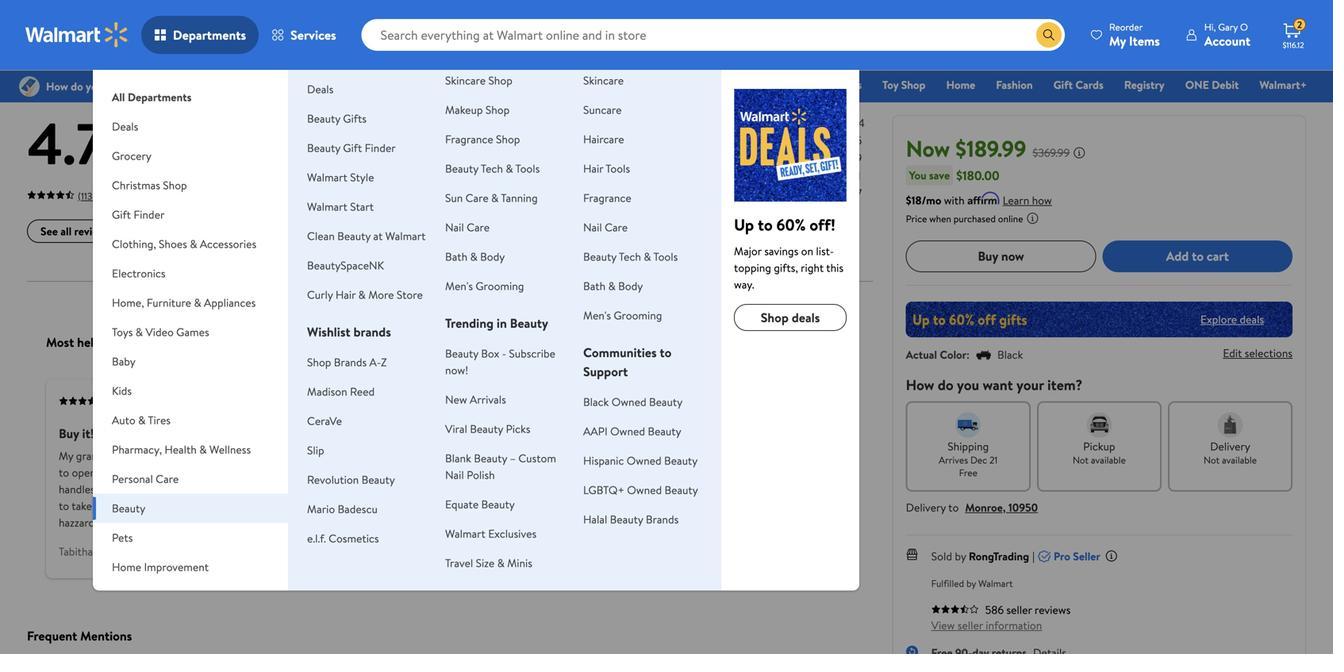 Task type: describe. For each thing, give the bounding box(es) containing it.
old
[[573, 448, 588, 464]]

nail for communities
[[584, 220, 602, 235]]

0 vertical spatial body
[[480, 249, 505, 264]]

now
[[906, 133, 951, 164]]

1 product group from the left
[[30, 0, 220, 32]]

0 horizontal spatial in
[[253, 465, 262, 481]]

grocery for grocery
[[112, 148, 152, 164]]

minis
[[508, 555, 533, 571]]

3.4249 stars out of 5, based on 586 seller reviews element
[[932, 604, 980, 614]]

1 horizontal spatial brands
[[646, 512, 679, 527]]

learn how
[[1003, 192, 1053, 208]]

Walmart Site-Wide search field
[[362, 19, 1065, 51]]

by for sold
[[955, 548, 967, 564]]

beauty tech & tools for right the beauty tech & tools link
[[584, 249, 678, 264]]

to left the open
[[59, 465, 69, 481]]

21 inside shipping arrives dec 21 free
[[990, 453, 998, 467]]

started
[[744, 482, 779, 497]]

haircare
[[584, 131, 625, 147]]

star
[[461, 185, 480, 201]]

2 3+ day shipping from the left
[[457, 9, 520, 23]]

0 horizontal spatial brands
[[334, 355, 367, 370]]

cerave
[[307, 413, 342, 429]]

e.l.f. cosmetics link
[[307, 531, 379, 546]]

of left it.
[[303, 465, 314, 481]]

on inside fun truck but not well built my 2 year old absolutely loved this chevy truck! he drove every chance he had for a whole month! then the drive motor on the wheels went out and he was so disappointed.  i started researching and that seems to be a common problem with it so we decided to return.
[[792, 465, 804, 481]]

by for fulfilled
[[967, 577, 977, 590]]

take
[[72, 498, 92, 514]]

1 horizontal spatial handles
[[336, 448, 373, 464]]

runs
[[227, 515, 248, 531]]

2 vertical spatial a
[[626, 498, 631, 514]]

to down the researching
[[824, 498, 835, 514]]

not for delivery
[[1204, 453, 1220, 467]]

affirm image
[[968, 192, 1000, 204]]

tech for left the beauty tech & tools link
[[481, 161, 503, 176]]

appliances
[[204, 295, 256, 310]]

2 for 2
[[1298, 18, 1303, 32]]

the down every
[[806, 465, 822, 481]]

buy now button
[[906, 240, 1097, 272]]

see all reviews
[[40, 223, 110, 239]]

one
[[1186, 77, 1210, 93]]

view seller information link
[[932, 618, 1043, 633]]

0 vertical spatial finder
[[365, 140, 396, 156]]

the right then
[[714, 465, 730, 481]]

fragrance for fragrance shop
[[445, 131, 494, 147]]

beauty gift finder
[[307, 140, 396, 156]]

to inside up to 60% off! major savings on list- topping gifts, right this way.
[[758, 214, 773, 236]]

hi, gary o account
[[1205, 20, 1251, 50]]

nail care link for communities
[[584, 220, 628, 235]]

tools for right the beauty tech & tools link
[[654, 249, 678, 264]]

he inside buy it!!!! my grandson loves it!!!! the only thing wrong with it is the handles to open the door. my grandson can't get in and out of it. they handles are hard to see and they are insane awkward place. we had to take one of the windows off so he could get in it duke's of hazzard style! lol other than that it runs great and look!!!!!
[[221, 498, 233, 514]]

furniture
[[147, 295, 191, 310]]

curly hair & more store link
[[307, 287, 423, 303]]

clothing,
[[112, 236, 156, 252]]

2 for 2 stars
[[455, 168, 461, 183]]

all
[[61, 223, 72, 239]]

legal information image
[[1027, 212, 1040, 225]]

viral beauty picks
[[445, 421, 531, 437]]

2 inside fun truck but not well built my 2 year old absolutely loved this chevy truck! he drove every chance he had for a whole month! then the drive motor on the wheels went out and he was so disappointed.  i started researching and that seems to be a common problem with it so we decided to return.
[[541, 448, 547, 464]]

online
[[999, 212, 1024, 225]]

ratings
[[197, 59, 255, 85]]

pickup not available
[[1073, 438, 1127, 467]]

0 horizontal spatial it!!!!
[[82, 425, 105, 442]]

electronics for the electronics dropdown button
[[112, 266, 166, 281]]

shop up 'madison' on the left bottom of page
[[307, 355, 331, 370]]

black for black
[[998, 347, 1024, 362]]

0 horizontal spatial a
[[173, 223, 178, 239]]

2 horizontal spatial so
[[754, 498, 765, 514]]

wishlist brands
[[307, 323, 391, 341]]

every
[[801, 448, 827, 464]]

it left is
[[299, 448, 305, 464]]

1 horizontal spatial so
[[659, 482, 670, 497]]

progress bar for 55
[[506, 139, 844, 142]]

this inside fun truck but not well built my 2 year old absolutely loved this chevy truck! he drove every chance he had for a whole month! then the drive motor on the wheels went out and he was so disappointed.  i started researching and that seems to be a common problem with it so we decided to return.
[[670, 448, 687, 464]]

0 horizontal spatial bath & body link
[[445, 249, 505, 264]]

home link
[[940, 76, 983, 93]]

aapi owned beauty link
[[584, 424, 682, 439]]

mentions
[[80, 627, 132, 645]]

blank beauty – custom nail polish
[[445, 451, 557, 483]]

walmart right at
[[386, 228, 426, 244]]

buy for buy it!!!! my grandson loves it!!!! the only thing wrong with it is the handles to open the door. my grandson can't get in and out of it. they handles are hard to see and they are insane awkward place. we had to take one of the windows off so he could get in it duke's of hazzard style! lol other than that it runs great and look!!!!!
[[59, 425, 79, 442]]

1 verified purchase from the left
[[113, 394, 186, 408]]

1 horizontal spatial gift
[[343, 140, 362, 156]]

price when purchased online
[[906, 212, 1024, 225]]

it inside fun truck but not well built my 2 year old absolutely loved this chevy truck! he drove every chance he had for a whole month! then the drive motor on the wheels went out and he was so disappointed.  i started researching and that seems to be a common problem with it so we decided to return.
[[745, 498, 751, 514]]

sold by rongtrading
[[932, 548, 1030, 564]]

shop brands a-z
[[307, 355, 387, 370]]

look!!!!!
[[299, 515, 335, 531]]

review for most helpful positive review
[[165, 334, 201, 351]]

0 horizontal spatial 21
[[852, 168, 861, 183]]

0 vertical spatial bath & body
[[445, 249, 505, 264]]

patio & garden
[[112, 589, 185, 604]]

progress bar for 39
[[506, 157, 844, 160]]

grocery & essentials link
[[511, 76, 624, 93]]

1 horizontal spatial hair
[[584, 161, 604, 176]]

fun truck but not well built my 2 year old absolutely loved this chevy truck! he drove every chance he had for a whole month! then the drive motor on the wheels went out and he was so disappointed.  i started researching and that seems to be a common problem with it so we decided to return.
[[524, 425, 837, 531]]

and up awkward
[[264, 465, 282, 481]]

1 horizontal spatial bath
[[584, 278, 606, 294]]

curly hair & more store
[[307, 287, 423, 303]]

gary
[[1219, 20, 1239, 34]]

suncare
[[584, 102, 622, 118]]

fragrance shop link
[[445, 131, 520, 147]]

madison
[[307, 384, 347, 399]]

to left be on the left bottom of the page
[[598, 498, 608, 514]]

fragrance for fragrance link
[[584, 190, 632, 206]]

departments inside popup button
[[173, 26, 246, 44]]

but
[[580, 425, 598, 442]]

intent image for shipping image
[[956, 412, 982, 438]]

and right see
[[171, 482, 189, 497]]

hair tools
[[584, 161, 630, 176]]

1 horizontal spatial tools
[[606, 161, 630, 176]]

duke's
[[304, 498, 333, 514]]

rongtrading
[[969, 548, 1030, 564]]

1 day from the left
[[258, 9, 272, 23]]

way.
[[734, 277, 755, 292]]

walmart style
[[307, 170, 374, 185]]

home improvement
[[112, 559, 209, 575]]

with inside fun truck but not well built my 2 year old absolutely loved this chevy truck! he drove every chance he had for a whole month! then the drive motor on the wheels went out and he was so disappointed.  i started researching and that seems to be a common problem with it so we decided to return.
[[721, 498, 742, 514]]

this inside up to 60% off! major savings on list- topping gifts, right this way.
[[827, 260, 844, 276]]

0 vertical spatial with
[[945, 192, 965, 208]]

had inside buy it!!!! my grandson loves it!!!! the only thing wrong with it is the handles to open the door. my grandson can't get in and out of it. they handles are hard to see and they are insane awkward place. we had to take one of the windows off so he could get in it duke's of hazzard style! lol other than that it runs great and look!!!!!
[[358, 482, 376, 497]]

to inside communities to support
[[660, 344, 672, 361]]

to left take
[[59, 498, 69, 514]]

skincare shop
[[445, 73, 513, 88]]

add to cart button
[[1103, 240, 1293, 272]]

learn more about strikethrough prices image
[[1074, 146, 1086, 159]]

on inside up to 60% off! major savings on list- topping gifts, right this way.
[[802, 243, 814, 259]]

reed
[[350, 384, 375, 399]]

walmart for walmart style
[[307, 170, 348, 185]]

mario badescu
[[307, 501, 378, 517]]

2 verified purchase from the left
[[578, 394, 650, 408]]

owned for hispanic
[[627, 453, 662, 468]]

1 vertical spatial it!!!!
[[150, 448, 170, 464]]

hispanic owned beauty link
[[584, 453, 698, 468]]

blank
[[445, 451, 472, 466]]

suncare link
[[584, 102, 622, 118]]

of right the one
[[115, 498, 126, 514]]

2 day from the left
[[470, 9, 484, 23]]

1 3+ day shipping from the left
[[245, 9, 309, 23]]

lol
[[126, 515, 140, 531]]

deals for beauty gifts
[[307, 81, 334, 97]]

shop left deals
[[761, 309, 789, 326]]

the right is
[[318, 448, 334, 464]]

grooming for men's grooming link to the bottom
[[614, 308, 663, 323]]

registry
[[1125, 77, 1165, 93]]

1 horizontal spatial reviews
[[113, 59, 175, 85]]

beauty inside beauty box - subscribe now!
[[445, 346, 479, 361]]

out inside buy it!!!! my grandson loves it!!!! the only thing wrong with it is the handles to open the door. my grandson can't get in and out of it. they handles are hard to see and they are insane awkward place. we had to take one of the windows off so he could get in it duke's of hazzard style! lol other than that it runs great and look!!!!!
[[284, 465, 301, 481]]

tools for left the beauty tech & tools link
[[516, 161, 540, 176]]

home for home
[[947, 77, 976, 93]]

hard
[[116, 482, 137, 497]]

1 vertical spatial bath & body
[[584, 278, 643, 294]]

wellness
[[210, 442, 251, 457]]

customer reviews & ratings
[[27, 59, 255, 85]]

seems
[[566, 498, 596, 514]]

cerave link
[[307, 413, 342, 429]]

reorder
[[1110, 20, 1144, 34]]

beauty button
[[93, 494, 288, 523]]

helpful for negative
[[542, 334, 581, 351]]

1 horizontal spatial men's
[[584, 308, 611, 323]]

owned for aapi
[[611, 424, 646, 439]]

most for most helpful negative review
[[511, 334, 539, 351]]

available for pickup
[[1092, 453, 1127, 467]]

seller for view
[[958, 618, 984, 633]]

my up see
[[144, 465, 159, 481]]

garden
[[149, 589, 185, 604]]

christmas shop for christmas shop 'link'
[[712, 77, 788, 93]]

grooming for men's grooming link to the top
[[476, 278, 524, 294]]

learn
[[1003, 192, 1030, 208]]

4.7 out of 5
[[27, 103, 194, 183]]

tech for right the beauty tech & tools link
[[619, 249, 641, 264]]

nail care for communities
[[584, 220, 628, 235]]

with inside buy it!!!! my grandson loves it!!!! the only thing wrong with it is the handles to open the door. my grandson can't get in and out of it. they handles are hard to see and they are insane awkward place. we had to take one of the windows off so he could get in it duke's of hazzard style! lol other than that it runs great and look!!!!!
[[275, 448, 296, 464]]

1 horizontal spatial grandson
[[162, 465, 206, 481]]

men's grooming for men's grooming link to the bottom
[[584, 308, 663, 323]]

2 vertical spatial in
[[283, 498, 292, 514]]

finder inside dropdown button
[[134, 207, 165, 222]]

1 horizontal spatial 5
[[455, 115, 461, 131]]

0 horizontal spatial hair
[[336, 287, 356, 303]]

grocery & essentials
[[518, 77, 617, 93]]

progress bar for 21
[[506, 174, 844, 177]]

off!
[[810, 214, 836, 236]]

2 are from the left
[[215, 482, 230, 497]]

be
[[611, 498, 623, 514]]

style
[[350, 170, 374, 185]]

of inside 4.7 out of 5
[[141, 144, 159, 171]]

now $189.99
[[906, 133, 1027, 164]]

2 verified from the left
[[578, 394, 611, 408]]

pets
[[112, 530, 133, 545]]

badescu
[[338, 501, 378, 517]]

right
[[801, 260, 824, 276]]

positive
[[119, 334, 162, 351]]

1 vertical spatial get
[[265, 498, 281, 514]]

$18/mo
[[906, 192, 942, 208]]

to left see
[[140, 482, 150, 497]]

review for most helpful negative review
[[634, 334, 671, 351]]

2 horizontal spatial he
[[624, 482, 636, 497]]

home improvement button
[[93, 553, 288, 582]]

3 stars
[[455, 150, 487, 166]]

60%
[[777, 214, 806, 236]]

home for home improvement
[[112, 559, 141, 575]]

my inside reorder my items
[[1110, 32, 1127, 50]]

1 vertical spatial men's grooming link
[[584, 308, 663, 323]]

sun
[[445, 190, 463, 206]]

buy it!!!! my grandson loves it!!!! the only thing wrong with it is the handles to open the door. my grandson can't get in and out of it. they handles are hard to see and they are insane awkward place. we had to take one of the windows off so he could get in it duke's of hazzard style! lol other than that it runs great and look!!!!!
[[59, 425, 376, 531]]

write
[[144, 223, 170, 239]]

shop deals link
[[734, 304, 847, 331]]

1 verified from the left
[[113, 394, 146, 408]]

walmart up 586
[[979, 577, 1014, 590]]

list-
[[817, 243, 835, 259]]

the right the open
[[98, 465, 115, 481]]

shop for fragrance shop link
[[496, 131, 520, 147]]

black owned beauty
[[584, 394, 683, 410]]

price
[[906, 212, 928, 225]]



Task type: locate. For each thing, give the bounding box(es) containing it.
to right communities
[[660, 344, 672, 361]]

2 nail care from the left
[[584, 220, 628, 235]]

custom
[[519, 451, 557, 466]]

communities to support
[[584, 344, 672, 380]]

stars for 3 stars
[[464, 150, 487, 166]]

owned for lgbtq+
[[627, 482, 662, 498]]

with
[[945, 192, 965, 208], [275, 448, 296, 464], [721, 498, 742, 514]]

shop for toy shop link
[[902, 77, 926, 93]]

year
[[549, 448, 570, 464]]

reviews for 586 seller reviews
[[1035, 602, 1071, 618]]

home inside home improvement dropdown button
[[112, 559, 141, 575]]

that down "wheels" on the left
[[543, 498, 563, 514]]

departments up ratings
[[173, 26, 246, 44]]

reorder my items
[[1110, 20, 1161, 50]]

1 vertical spatial brands
[[646, 512, 679, 527]]

christmas shop inside 'link'
[[712, 77, 788, 93]]

christmas shop up gift finder
[[112, 177, 187, 193]]

2 purchase from the left
[[613, 394, 650, 408]]

21 up 47
[[852, 168, 861, 183]]

4
[[455, 133, 462, 148]]

3 progress bar from the top
[[506, 157, 844, 160]]

with left is
[[275, 448, 296, 464]]

helpful left negative
[[542, 334, 581, 351]]

21
[[852, 168, 861, 183], [990, 453, 998, 467]]

electronics button
[[93, 259, 288, 288]]

patio & garden button
[[93, 582, 288, 611]]

brands
[[354, 323, 391, 341]]

1 horizontal spatial men's grooming
[[584, 308, 663, 323]]

arrives
[[939, 453, 969, 467]]

0 horizontal spatial he
[[221, 498, 233, 514]]

care for sun care & tanning link
[[466, 190, 489, 206]]

2 left year
[[541, 448, 547, 464]]

1 horizontal spatial tech
[[619, 249, 641, 264]]

delivery for to
[[906, 500, 946, 515]]

product group
[[30, 0, 220, 32], [665, 0, 855, 32]]

had right we
[[358, 482, 376, 497]]

shop inside 'link'
[[763, 77, 788, 93]]

in up -
[[497, 314, 507, 332]]

0 horizontal spatial grooming
[[476, 278, 524, 294]]

product group up christmas shop 'link'
[[665, 0, 855, 32]]

problem
[[679, 498, 719, 514]]

0 vertical spatial in
[[497, 314, 507, 332]]

1 horizontal spatial a
[[612, 465, 617, 481]]

2 shipping from the left
[[486, 9, 520, 23]]

3+ day shipping
[[245, 9, 309, 23], [457, 9, 520, 23]]

decided
[[784, 498, 822, 514]]

shop for makeup shop "link"
[[486, 102, 510, 118]]

christmas shop for christmas shop dropdown button
[[112, 177, 187, 193]]

2 progress bar from the top
[[506, 139, 844, 142]]

stars up "fragrance shop"
[[464, 115, 487, 131]]

with down the i
[[721, 498, 742, 514]]

are up the one
[[98, 482, 113, 497]]

by right sold
[[955, 548, 967, 564]]

gift left cards
[[1054, 77, 1074, 93]]

beauty tech & tools
[[445, 161, 540, 176], [584, 249, 678, 264]]

5 progress bar from the top
[[506, 192, 844, 195]]

available inside delivery not available
[[1223, 453, 1258, 467]]

the up lol at bottom
[[128, 498, 144, 514]]

0 horizontal spatial fragrance
[[445, 131, 494, 147]]

beauty inside dropdown button
[[112, 501, 146, 516]]

on up the researching
[[792, 465, 804, 481]]

2 skincare from the left
[[584, 73, 624, 88]]

0 horizontal spatial not
[[1073, 453, 1089, 467]]

selections
[[1245, 345, 1293, 361]]

1 not from the left
[[1073, 453, 1089, 467]]

christmas down walmart site-wide search field
[[712, 77, 761, 93]]

0 horizontal spatial men's
[[445, 278, 473, 294]]

tech up sun care & tanning
[[481, 161, 503, 176]]

black owned beauty link
[[584, 394, 683, 410]]

1 horizontal spatial had
[[575, 465, 592, 481]]

0 horizontal spatial purchase
[[148, 394, 186, 408]]

0 horizontal spatial seller
[[958, 618, 984, 633]]

0 horizontal spatial that
[[196, 515, 215, 531]]

0 horizontal spatial 3+
[[245, 9, 256, 23]]

helpful for positive
[[77, 334, 116, 351]]

lgbtq+
[[584, 482, 625, 498]]

delivery inside delivery not available
[[1211, 438, 1251, 454]]

home left fashion link
[[947, 77, 976, 93]]

0 horizontal spatial with
[[275, 448, 296, 464]]

pickup
[[1084, 438, 1116, 454]]

that inside buy it!!!! my grandson loves it!!!! the only thing wrong with it is the handles to open the door. my grandson can't get in and out of it. they handles are hard to see and they are insane awkward place. we had to take one of the windows off so he could get in it duke's of hazzard style! lol other than that it runs great and look!!!!!
[[196, 515, 215, 531]]

0 horizontal spatial 5
[[163, 103, 194, 183]]

walmart up clean
[[307, 199, 348, 214]]

0 horizontal spatial beauty tech & tools
[[445, 161, 540, 176]]

1 horizontal spatial he
[[560, 465, 572, 481]]

1 horizontal spatial electronics
[[808, 77, 862, 93]]

skincare up suncare
[[584, 73, 624, 88]]

intent image for pickup image
[[1087, 412, 1113, 438]]

home inside the home link
[[947, 77, 976, 93]]

support
[[584, 363, 628, 380]]

shop up makeup shop
[[489, 73, 513, 88]]

0 horizontal spatial handles
[[59, 482, 95, 497]]

out up reviews)
[[108, 144, 136, 171]]

nail care link for trending
[[445, 220, 490, 235]]

buy
[[978, 247, 999, 265], [59, 425, 79, 442]]

edit
[[1224, 345, 1243, 361]]

owned for black
[[612, 394, 647, 410]]

0 horizontal spatial had
[[358, 482, 376, 497]]

my right –
[[524, 448, 538, 464]]

0 horizontal spatial 3+ day shipping
[[245, 9, 309, 23]]

delivery down 'intent image for delivery'
[[1211, 438, 1251, 454]]

beauty tech & tools link
[[445, 161, 540, 176], [584, 249, 678, 264]]

1 horizontal spatial bath & body link
[[584, 278, 643, 294]]

1 horizontal spatial finder
[[365, 140, 396, 156]]

not inside delivery not available
[[1204, 453, 1220, 467]]

grocery inside dropdown button
[[112, 148, 152, 164]]

$180.00
[[957, 167, 1000, 184]]

fragrance down 5 stars
[[445, 131, 494, 147]]

0 horizontal spatial this
[[670, 448, 687, 464]]

1 vertical spatial out
[[284, 465, 301, 481]]

beauty tech & tools link down fragrance link
[[584, 249, 678, 264]]

shop right toy
[[902, 77, 926, 93]]

that inside fun truck but not well built my 2 year old absolutely loved this chevy truck! he drove every chance he had for a whole month! then the drive motor on the wheels went out and he was so disappointed.  i started researching and that seems to be a common problem with it so we decided to return.
[[543, 498, 563, 514]]

4 progress bar from the top
[[506, 174, 844, 177]]

intent image for delivery image
[[1218, 412, 1244, 438]]

care for nail care link related to communities
[[605, 220, 628, 235]]

2 vertical spatial out
[[585, 482, 602, 497]]

0 vertical spatial on
[[802, 243, 814, 259]]

delivery up sold
[[906, 500, 946, 515]]

nail care down sun
[[445, 220, 490, 235]]

&
[[179, 59, 192, 85], [559, 77, 567, 93], [506, 161, 513, 176], [492, 190, 499, 206], [190, 236, 197, 252], [470, 249, 478, 264], [644, 249, 652, 264], [609, 278, 616, 294], [359, 287, 366, 303], [194, 295, 201, 310], [136, 324, 143, 340], [138, 412, 146, 428], [199, 442, 207, 457], [497, 555, 505, 571], [139, 589, 147, 604]]

christmas inside dropdown button
[[112, 177, 160, 193]]

care down fragrance link
[[605, 220, 628, 235]]

deals link up makeup shop
[[464, 76, 505, 93]]

2 horizontal spatial with
[[945, 192, 965, 208]]

1 horizontal spatial body
[[619, 278, 643, 294]]

and up return.
[[524, 498, 541, 514]]

2 vertical spatial 2
[[541, 448, 547, 464]]

stars for 5 stars
[[464, 115, 487, 131]]

care inside dropdown button
[[156, 471, 179, 487]]

0 horizontal spatial most
[[46, 334, 74, 351]]

0 horizontal spatial grandson
[[76, 448, 120, 464]]

2 vertical spatial gift
[[112, 207, 131, 222]]

electronics down clothing,
[[112, 266, 166, 281]]

shop deals
[[761, 309, 820, 326]]

0 horizontal spatial 2
[[455, 168, 461, 183]]

games
[[176, 324, 209, 340]]

bath up most helpful negative review
[[584, 278, 606, 294]]

fulfilled
[[932, 577, 965, 590]]

0 vertical spatial 21
[[852, 168, 861, 183]]

fun
[[524, 425, 544, 442]]

1 horizontal spatial 21
[[990, 453, 998, 467]]

in down awkward
[[283, 498, 292, 514]]

are
[[98, 482, 113, 497], [215, 482, 230, 497]]

verified purchase up auto & tires
[[113, 394, 186, 408]]

care for personal care dropdown button
[[156, 471, 179, 487]]

gift finder button
[[93, 200, 288, 229]]

shoes
[[159, 236, 187, 252]]

so left we on the bottom right
[[754, 498, 765, 514]]

0 horizontal spatial tech
[[481, 161, 503, 176]]

truck!
[[723, 448, 751, 464]]

that down off
[[196, 515, 215, 531]]

progress bar for 47
[[506, 192, 844, 195]]

& inside dropdown button
[[199, 442, 207, 457]]

we
[[340, 482, 356, 497]]

skincare for skincare "link"
[[584, 73, 624, 88]]

search icon image
[[1043, 29, 1056, 41]]

in down wrong
[[253, 465, 262, 481]]

4 stars
[[455, 133, 487, 148]]

travel size & minis
[[445, 555, 533, 571]]

0 vertical spatial bath
[[445, 249, 468, 264]]

nail down blank
[[445, 467, 464, 483]]

1 vertical spatial gift
[[343, 140, 362, 156]]

black
[[998, 347, 1024, 362], [584, 394, 609, 410]]

and up be on the left bottom of the page
[[604, 482, 622, 497]]

it
[[299, 448, 305, 464], [295, 498, 301, 514], [745, 498, 751, 514], [218, 515, 225, 531]]

0 vertical spatial brands
[[334, 355, 367, 370]]

5
[[163, 103, 194, 183], [455, 115, 461, 131]]

nail care down fragrance link
[[584, 220, 628, 235]]

not
[[602, 425, 620, 442]]

deals link for grocery & essentials
[[464, 76, 505, 93]]

nail for trending
[[445, 220, 464, 235]]

2 vertical spatial with
[[721, 498, 742, 514]]

gift inside dropdown button
[[112, 207, 131, 222]]

beauty tech & tools for left the beauty tech & tools link
[[445, 161, 540, 176]]

0 horizontal spatial beauty tech & tools link
[[445, 161, 540, 176]]

1 horizontal spatial in
[[283, 498, 292, 514]]

shop inside dropdown button
[[163, 177, 187, 193]]

2 horizontal spatial tools
[[654, 249, 678, 264]]

purchase up tires
[[148, 394, 186, 408]]

0 horizontal spatial deals
[[112, 119, 138, 134]]

christmas inside 'link'
[[712, 77, 761, 93]]

not
[[1073, 453, 1089, 467], [1204, 453, 1220, 467]]

out down for
[[585, 482, 602, 497]]

departments inside all departments link
[[128, 89, 192, 105]]

1 nail care from the left
[[445, 220, 490, 235]]

christmas for christmas shop dropdown button
[[112, 177, 160, 193]]

progress bar for 974
[[506, 122, 844, 125]]

home up patio
[[112, 559, 141, 575]]

men's grooming for men's grooming link to the top
[[445, 278, 524, 294]]

deals down all
[[112, 119, 138, 134]]

men's grooming link up "trending in beauty"
[[445, 278, 524, 294]]

0 horizontal spatial bath
[[445, 249, 468, 264]]

1 vertical spatial grandson
[[162, 465, 206, 481]]

1 vertical spatial this
[[670, 448, 687, 464]]

walmart image
[[25, 22, 129, 48]]

other
[[143, 515, 169, 531]]

2 3+ from the left
[[457, 9, 468, 23]]

0 horizontal spatial men's grooming
[[445, 278, 524, 294]]

0 vertical spatial he
[[560, 465, 572, 481]]

it!!!! left auto on the bottom
[[82, 425, 105, 442]]

on up right on the top of the page
[[802, 243, 814, 259]]

0 vertical spatial gift
[[1054, 77, 1074, 93]]

1 vertical spatial a
[[612, 465, 617, 481]]

47
[[850, 185, 863, 201]]

1 vertical spatial bath
[[584, 278, 606, 294]]

1 progress bar from the top
[[506, 122, 844, 125]]

it left runs
[[218, 515, 225, 531]]

0 vertical spatial christmas shop
[[712, 77, 788, 93]]

are down can't
[[215, 482, 230, 497]]

available inside pickup not available
[[1092, 453, 1127, 467]]

get up the great
[[265, 498, 281, 514]]

1 horizontal spatial christmas shop
[[712, 77, 788, 93]]

registry link
[[1118, 76, 1173, 93]]

now
[[1002, 247, 1025, 265]]

1 3+ from the left
[[245, 9, 256, 23]]

how
[[906, 375, 935, 395]]

not down intent image for pickup
[[1073, 453, 1089, 467]]

loved
[[642, 448, 668, 464]]

buy up the open
[[59, 425, 79, 442]]

accessories
[[200, 236, 257, 252]]

1 vertical spatial tech
[[619, 249, 641, 264]]

walmart for walmart exclusives
[[445, 526, 486, 542]]

aapi owned beauty
[[584, 424, 682, 439]]

had inside fun truck but not well built my 2 year old absolutely loved this chevy truck! he drove every chance he had for a whole month! then the drive motor on the wheels went out and he was so disappointed.  i started researching and that seems to be a common problem with it so we decided to return.
[[575, 465, 592, 481]]

well
[[623, 425, 645, 442]]

reviews)
[[100, 189, 134, 203]]

reviews for see all reviews
[[74, 223, 110, 239]]

2 product group from the left
[[665, 0, 855, 32]]

1 vertical spatial home
[[112, 559, 141, 575]]

2 down 3 at top left
[[455, 168, 461, 183]]

1 nail care link from the left
[[445, 220, 490, 235]]

clothing, shoes & accessories
[[112, 236, 257, 252]]

gift for gift cards
[[1054, 77, 1074, 93]]

1 star
[[455, 185, 480, 201]]

0 vertical spatial that
[[543, 498, 563, 514]]

2 most from the left
[[511, 334, 539, 351]]

halal beauty brands link
[[584, 512, 679, 527]]

buy inside buy it!!!! my grandson loves it!!!! the only thing wrong with it is the handles to open the door. my grandson can't get in and out of it. they handles are hard to see and they are insane awkward place. we had to take one of the windows off so he could get in it duke's of hazzard style! lol other than that it runs great and look!!!!!
[[59, 425, 79, 442]]

shop down grocery dropdown button
[[163, 177, 187, 193]]

walmart up walmart start link
[[307, 170, 348, 185]]

a right write
[[173, 223, 178, 239]]

reviews right all
[[74, 223, 110, 239]]

lgbtq+ owned beauty link
[[584, 482, 698, 498]]

0 vertical spatial bath & body link
[[445, 249, 505, 264]]

of down deals dropdown button at the left
[[141, 144, 159, 171]]

men's grooming link up negative
[[584, 308, 663, 323]]

shipping up skincare shop link
[[486, 9, 520, 23]]

helpful up baby
[[77, 334, 116, 351]]

walmart down equate
[[445, 526, 486, 542]]

he up runs
[[221, 498, 233, 514]]

so inside buy it!!!! my grandson loves it!!!! the only thing wrong with it is the handles to open the door. my grandson can't get in and out of it. they handles are hard to see and they are insane awkward place. we had to take one of the windows off so he could get in it duke's of hazzard style! lol other than that it runs great and look!!!!!
[[208, 498, 218, 514]]

shop up "fragrance shop"
[[486, 102, 510, 118]]

equate
[[445, 497, 479, 512]]

verified purchase down support
[[578, 394, 650, 408]]

stars for 2 stars
[[464, 168, 487, 183]]

1 horizontal spatial verified
[[578, 394, 611, 408]]

0 horizontal spatial christmas shop
[[112, 177, 187, 193]]

tanning
[[501, 190, 538, 206]]

2 nail care link from the left
[[584, 220, 628, 235]]

he up "went"
[[560, 465, 572, 481]]

0 vertical spatial hair
[[584, 161, 604, 176]]

not inside pickup not available
[[1073, 453, 1089, 467]]

974
[[848, 115, 865, 131]]

1 horizontal spatial are
[[215, 482, 230, 497]]

how
[[1033, 192, 1053, 208]]

1 horizontal spatial deals
[[307, 81, 334, 97]]

drive
[[732, 465, 757, 481]]

shop for skincare shop link
[[489, 73, 513, 88]]

my up the open
[[59, 448, 73, 464]]

available for delivery
[[1223, 453, 1258, 467]]

monroe,
[[966, 500, 1006, 515]]

my inside fun truck but not well built my 2 year old absolutely loved this chevy truck! he drove every chance he had for a whole month! then the drive motor on the wheels went out and he was so disappointed.  i started researching and that seems to be a common problem with it so we decided to return.
[[524, 448, 538, 464]]

items
[[1130, 32, 1161, 50]]

0 vertical spatial black
[[998, 347, 1024, 362]]

delivery for not
[[1211, 438, 1251, 454]]

aapi
[[584, 424, 608, 439]]

to left monroe,
[[949, 500, 959, 515]]

0 horizontal spatial get
[[234, 465, 250, 481]]

had
[[575, 465, 592, 481], [358, 482, 376, 497]]

electronics inside dropdown button
[[112, 266, 166, 281]]

style!
[[97, 515, 123, 531]]

kids
[[112, 383, 132, 399]]

beauty gifts
[[307, 111, 367, 126]]

wheels
[[524, 482, 556, 497]]

Search search field
[[362, 19, 1065, 51]]

your
[[1017, 375, 1045, 395]]

1 vertical spatial delivery
[[906, 500, 946, 515]]

gifts,
[[774, 260, 799, 276]]

shop right 4 stars
[[496, 131, 520, 147]]

pro seller
[[1054, 548, 1101, 564]]

1 helpful from the left
[[77, 334, 116, 351]]

grocery for grocery & essentials
[[518, 77, 557, 93]]

you
[[910, 167, 927, 183]]

21 right the dec
[[990, 453, 998, 467]]

store
[[397, 287, 423, 303]]

out inside fun truck but not well built my 2 year old absolutely loved this chevy truck! he drove every chance he had for a whole month! then the drive motor on the wheels went out and he was so disappointed.  i started researching and that seems to be a common problem with it so we decided to return.
[[585, 482, 602, 497]]

to inside add to cart button
[[1193, 247, 1204, 265]]

shop left 'electronics' link
[[763, 77, 788, 93]]

1 horizontal spatial most
[[511, 334, 539, 351]]

buy for buy now
[[978, 247, 999, 265]]

0 horizontal spatial product group
[[30, 0, 220, 32]]

0 horizontal spatial home
[[112, 559, 141, 575]]

reviews down the pro
[[1035, 602, 1071, 618]]

0 horizontal spatial reviews
[[74, 223, 110, 239]]

deals up beauty gifts link
[[307, 81, 334, 97]]

deals for grocery & essentials
[[471, 77, 497, 93]]

grocery left essentials at left top
[[518, 77, 557, 93]]

clothing, shoes & accessories button
[[93, 229, 288, 259]]

care for trending's nail care link
[[467, 220, 490, 235]]

1 vertical spatial in
[[253, 465, 262, 481]]

by right fulfilled
[[967, 577, 977, 590]]

grocery up reviews)
[[112, 148, 152, 164]]

out inside 4.7 out of 5
[[108, 144, 136, 171]]

of down we
[[336, 498, 346, 514]]

2 available from the left
[[1223, 453, 1258, 467]]

1 shipping from the left
[[275, 9, 309, 23]]

beauty box - subscribe now!
[[445, 346, 556, 378]]

a
[[173, 223, 178, 239], [612, 465, 617, 481], [626, 498, 631, 514]]

great
[[251, 515, 276, 531]]

gift down reviews)
[[112, 207, 131, 222]]

nail care link down fragrance link
[[584, 220, 628, 235]]

0 horizontal spatial body
[[480, 249, 505, 264]]

hispanic owned beauty
[[584, 453, 698, 468]]

gift for gift finder
[[112, 207, 131, 222]]

beauty inside blank beauty – custom nail polish
[[474, 451, 507, 466]]

stars for 4 stars
[[465, 133, 487, 148]]

deals inside dropdown button
[[112, 119, 138, 134]]

1 purchase from the left
[[148, 394, 186, 408]]

0 vertical spatial grocery
[[518, 77, 557, 93]]

it down awkward
[[295, 498, 301, 514]]

1 horizontal spatial nail care
[[584, 220, 628, 235]]

available down intent image for pickup
[[1092, 453, 1127, 467]]

0 vertical spatial fragrance
[[445, 131, 494, 147]]

1 vertical spatial 21
[[990, 453, 998, 467]]

lgbtq+ owned beauty
[[584, 482, 698, 498]]

electronics
[[808, 77, 862, 93], [112, 266, 166, 281]]

more
[[369, 287, 394, 303]]

1 are from the left
[[98, 482, 113, 497]]

buy now
[[978, 247, 1025, 265]]

beauty image
[[734, 89, 847, 202]]

1 horizontal spatial beauty tech & tools link
[[584, 249, 678, 264]]

1 vertical spatial grooming
[[614, 308, 663, 323]]

christmas shop inside dropdown button
[[112, 177, 187, 193]]

bath & body
[[445, 249, 505, 264], [584, 278, 643, 294]]

0 vertical spatial handles
[[336, 448, 373, 464]]

built
[[648, 425, 674, 442]]

2 not from the left
[[1204, 453, 1220, 467]]

and right the great
[[279, 515, 296, 531]]

2 horizontal spatial gift
[[1054, 77, 1074, 93]]

view
[[932, 618, 955, 633]]

black up want
[[998, 347, 1024, 362]]

baby
[[112, 354, 136, 369]]

up to sixty percent off deals. shop now. image
[[906, 302, 1293, 337]]

0 vertical spatial men's grooming link
[[445, 278, 524, 294]]

0 vertical spatial christmas
[[712, 77, 761, 93]]

electronics for 'electronics' link
[[808, 77, 862, 93]]

1 vertical spatial handles
[[59, 482, 95, 497]]

most for most helpful positive review
[[46, 334, 74, 351]]

0 horizontal spatial available
[[1092, 453, 1127, 467]]

2 helpful from the left
[[542, 334, 581, 351]]

topping
[[734, 260, 772, 276]]

christmas shop button
[[93, 171, 288, 200]]

nail care for trending
[[445, 220, 490, 235]]

1 skincare from the left
[[445, 73, 486, 88]]

shop for christmas shop dropdown button
[[163, 177, 187, 193]]

2 horizontal spatial out
[[585, 482, 602, 497]]

1 most from the left
[[46, 334, 74, 351]]

not for pickup
[[1073, 453, 1089, 467]]

1 available from the left
[[1092, 453, 1127, 467]]

nail inside blank beauty – custom nail polish
[[445, 467, 464, 483]]

nail down fragrance link
[[584, 220, 602, 235]]

revolution beauty link
[[307, 472, 395, 488]]

buy inside button
[[978, 247, 999, 265]]

to left cart
[[1193, 247, 1204, 265]]

0 horizontal spatial tools
[[516, 161, 540, 176]]

month!
[[651, 465, 685, 481]]

0 vertical spatial by
[[955, 548, 967, 564]]

shop for christmas shop 'link'
[[763, 77, 788, 93]]

christmas for christmas shop 'link'
[[712, 77, 761, 93]]

skincare for skincare shop
[[445, 73, 486, 88]]

deals link for beauty gifts
[[307, 81, 334, 97]]

one
[[95, 498, 113, 514]]

so right off
[[208, 498, 218, 514]]

0 vertical spatial out
[[108, 144, 136, 171]]

men's grooming up "trending in beauty"
[[445, 278, 524, 294]]

bath & body up negative
[[584, 278, 643, 294]]

seller for 586
[[1007, 602, 1033, 618]]

0 vertical spatial buy
[[978, 247, 999, 265]]

walmart for walmart start
[[307, 199, 348, 214]]

black for black owned beauty
[[584, 394, 609, 410]]

progress bar
[[506, 122, 844, 125], [506, 139, 844, 142], [506, 157, 844, 160], [506, 174, 844, 177], [506, 192, 844, 195]]

black up aapi
[[584, 394, 609, 410]]

1 vertical spatial departments
[[128, 89, 192, 105]]

shipping
[[948, 438, 989, 454]]



Task type: vqa. For each thing, say whether or not it's contained in the screenshot.
Game at the right of page
no



